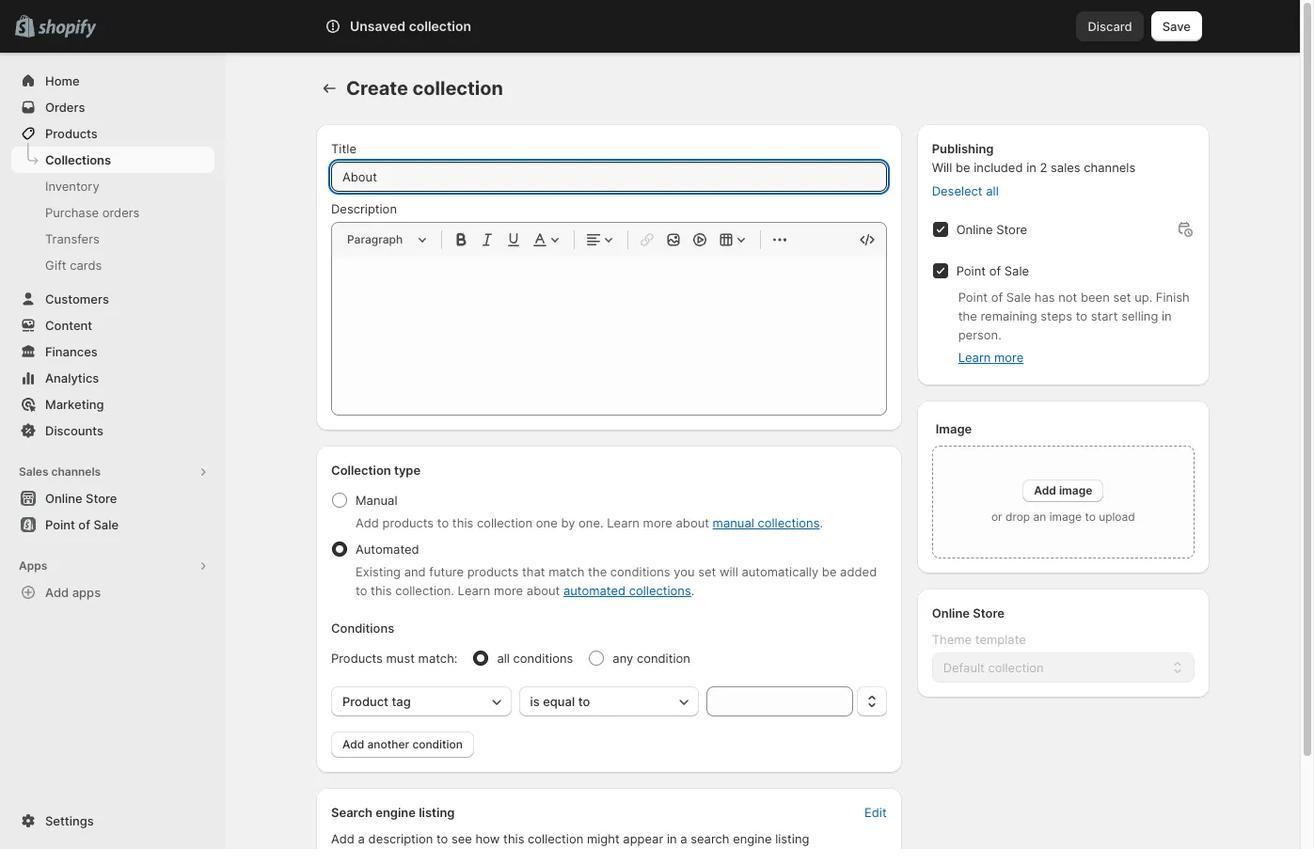 Task type: vqa. For each thing, say whether or not it's contained in the screenshot.
middle the in
yes



Task type: describe. For each thing, give the bounding box(es) containing it.
1 horizontal spatial collections
[[758, 516, 820, 531]]

1 horizontal spatial learn
[[607, 516, 640, 531]]

content link
[[11, 312, 215, 339]]

sale inside "point of sale has not been set up. finish the remaining steps to start selling in person. learn more"
[[1006, 290, 1031, 305]]

and
[[404, 564, 426, 580]]

one
[[536, 516, 558, 531]]

apps
[[72, 585, 101, 600]]

publishing will be included in 2 sales channels
[[932, 141, 1136, 175]]

is equal to
[[530, 694, 590, 709]]

you
[[674, 564, 695, 580]]

0 vertical spatial condition
[[637, 651, 690, 666]]

add apps
[[45, 585, 101, 600]]

drop
[[1006, 510, 1030, 524]]

to inside dropdown button
[[578, 694, 590, 709]]

2
[[1040, 160, 1047, 175]]

product tag button
[[331, 687, 511, 717]]

tag
[[392, 694, 411, 709]]

products link
[[11, 120, 215, 147]]

0 vertical spatial image
[[1059, 484, 1093, 498]]

edit
[[865, 805, 887, 820]]

must
[[386, 651, 415, 666]]

description
[[331, 201, 397, 216]]

automated
[[356, 542, 419, 557]]

finances link
[[11, 339, 215, 365]]

orders
[[102, 205, 140, 220]]

2 vertical spatial online
[[932, 606, 970, 621]]

create collection
[[346, 77, 503, 100]]

to left see
[[436, 832, 448, 847]]

collection left one
[[477, 516, 533, 531]]

product
[[342, 694, 389, 709]]

learn for set
[[458, 583, 490, 598]]

manual
[[713, 516, 754, 531]]

steps
[[1041, 309, 1073, 324]]

has
[[1035, 290, 1055, 305]]

purchase orders link
[[11, 199, 215, 226]]

up.
[[1135, 290, 1153, 305]]

automated collections .
[[563, 583, 695, 598]]

more for set
[[494, 583, 523, 598]]

sales channels
[[19, 465, 101, 479]]

paragraph
[[347, 232, 403, 246]]

create
[[346, 77, 408, 100]]

1 vertical spatial image
[[1050, 510, 1082, 524]]

appear
[[623, 832, 663, 847]]

2 a from the left
[[680, 832, 687, 847]]

gift
[[45, 258, 66, 273]]

add a description to see how this collection might appear in a search engine listing
[[331, 832, 810, 847]]

might
[[587, 832, 620, 847]]

cards
[[70, 258, 102, 273]]

deselect all button
[[921, 178, 1010, 204]]

marketing
[[45, 397, 104, 412]]

description
[[368, 832, 433, 847]]

point of sale link
[[11, 512, 215, 538]]

online store link
[[11, 485, 215, 512]]

in inside "point of sale has not been set up. finish the remaining steps to start selling in person. learn more"
[[1162, 309, 1172, 324]]

add another condition
[[342, 738, 463, 752]]

save button
[[1151, 11, 1202, 41]]

equal
[[543, 694, 575, 709]]

2 vertical spatial online store
[[932, 606, 1005, 621]]

edit button
[[853, 800, 898, 826]]

add for add a description to see how this collection might appear in a search engine listing
[[331, 832, 355, 847]]

collections
[[45, 152, 111, 167]]

discounts link
[[11, 418, 215, 444]]

point of sale button
[[0, 512, 226, 538]]

condition inside button
[[412, 738, 463, 752]]

0 vertical spatial sale
[[1005, 263, 1029, 278]]

save
[[1163, 19, 1191, 34]]

analytics
[[45, 371, 99, 386]]

0 vertical spatial this
[[452, 516, 474, 531]]

search engine listing
[[331, 805, 455, 820]]

see
[[452, 832, 472, 847]]

1 horizontal spatial point of sale
[[956, 263, 1029, 278]]

the inside "point of sale has not been set up. finish the remaining steps to start selling in person. learn more"
[[958, 309, 977, 324]]

learn for the
[[958, 350, 991, 365]]

existing and future products that match the conditions you set will automatically be added to this collection. learn more about
[[356, 564, 877, 598]]

store inside "link"
[[86, 491, 117, 506]]

search button
[[377, 11, 923, 41]]

channels inside button
[[51, 465, 101, 479]]

products inside existing and future products that match the conditions you set will automatically be added to this collection. learn more about
[[467, 564, 519, 580]]

be inside publishing will be included in 2 sales channels
[[956, 160, 971, 175]]

orders link
[[11, 94, 215, 120]]

shopify image
[[38, 19, 96, 38]]

add another condition button
[[331, 732, 474, 758]]

online store button
[[0, 485, 226, 512]]

this inside existing and future products that match the conditions you set will automatically be added to this collection. learn more about
[[371, 583, 392, 598]]

add products to this collection one by one. learn more about manual collections .
[[356, 516, 823, 531]]

to up future
[[437, 516, 449, 531]]

0 vertical spatial listing
[[419, 805, 455, 820]]

1 vertical spatial listing
[[775, 832, 810, 847]]

to inside "point of sale has not been set up. finish the remaining steps to start selling in person. learn more"
[[1076, 309, 1088, 324]]

is equal to button
[[519, 687, 699, 717]]

will
[[720, 564, 738, 580]]

collection for create collection
[[413, 77, 503, 100]]

unsaved collection
[[350, 18, 471, 34]]

is
[[530, 694, 540, 709]]

0 vertical spatial point
[[956, 263, 986, 278]]

collections link
[[11, 147, 215, 173]]

theme
[[932, 632, 972, 647]]

inventory
[[45, 179, 99, 194]]

more for the
[[994, 350, 1024, 365]]

sale inside 'link'
[[94, 517, 119, 533]]

theme template
[[932, 632, 1026, 647]]

all inside button
[[986, 183, 999, 199]]

analytics link
[[11, 365, 215, 391]]

collection for default collection
[[988, 660, 1044, 676]]

point of sale inside 'link'
[[45, 517, 119, 533]]

discounts
[[45, 423, 103, 438]]

marketing link
[[11, 391, 215, 418]]

settings link
[[11, 808, 215, 835]]

home
[[45, 73, 80, 88]]

0 vertical spatial online
[[956, 222, 993, 237]]

set inside existing and future products that match the conditions you set will automatically be added to this collection. learn more about
[[698, 564, 716, 580]]

online store inside "link"
[[45, 491, 117, 506]]

start
[[1091, 309, 1118, 324]]

customers
[[45, 292, 109, 307]]



Task type: locate. For each thing, give the bounding box(es) containing it.
more right one.
[[643, 516, 673, 531]]

conditions
[[331, 621, 394, 636]]

add for add image
[[1034, 484, 1056, 498]]

content
[[45, 318, 92, 333]]

finances
[[45, 344, 98, 359]]

0 vertical spatial products
[[383, 516, 434, 531]]

0 horizontal spatial engine
[[376, 805, 416, 820]]

included
[[974, 160, 1023, 175]]

remaining
[[981, 309, 1037, 324]]

1 horizontal spatial more
[[643, 516, 673, 531]]

online store down deselect all at top right
[[956, 222, 1027, 237]]

products down conditions
[[331, 651, 383, 666]]

collection
[[409, 18, 471, 34], [413, 77, 503, 100], [477, 516, 533, 531], [988, 660, 1044, 676], [528, 832, 584, 847]]

0 vertical spatial collections
[[758, 516, 820, 531]]

sales channels button
[[11, 459, 215, 485]]

customers link
[[11, 286, 215, 312]]

set left will
[[698, 564, 716, 580]]

added
[[840, 564, 877, 580]]

1 horizontal spatial this
[[452, 516, 474, 531]]

in down "finish"
[[1162, 309, 1172, 324]]

1 vertical spatial all
[[497, 651, 510, 666]]

0 vertical spatial point of sale
[[956, 263, 1029, 278]]

1 horizontal spatial set
[[1113, 290, 1131, 305]]

existing
[[356, 564, 401, 580]]

more down person.
[[994, 350, 1024, 365]]

learn more link
[[958, 350, 1024, 365]]

point inside 'link'
[[45, 517, 75, 533]]

1 vertical spatial conditions
[[513, 651, 573, 666]]

1 vertical spatial point
[[958, 290, 988, 305]]

store up "theme template"
[[973, 606, 1005, 621]]

collection
[[331, 463, 391, 478]]

1 vertical spatial collections
[[629, 583, 691, 598]]

products left that
[[467, 564, 519, 580]]

this up future
[[452, 516, 474, 531]]

the
[[958, 309, 977, 324], [588, 564, 607, 580]]

or drop an image to upload
[[992, 510, 1135, 524]]

manual
[[356, 493, 397, 508]]

the up person.
[[958, 309, 977, 324]]

publishing
[[932, 141, 994, 156]]

0 horizontal spatial this
[[371, 583, 392, 598]]

about left manual
[[676, 516, 709, 531]]

point of sale
[[956, 263, 1029, 278], [45, 517, 119, 533]]

be down publishing
[[956, 160, 971, 175]]

product tag
[[342, 694, 411, 709]]

set inside "point of sale has not been set up. finish the remaining steps to start selling in person. learn more"
[[1113, 290, 1131, 305]]

1 horizontal spatial in
[[1027, 160, 1037, 175]]

1 vertical spatial in
[[1162, 309, 1172, 324]]

online up the 'theme'
[[932, 606, 970, 621]]

0 horizontal spatial all
[[497, 651, 510, 666]]

0 vertical spatial store
[[996, 222, 1027, 237]]

add
[[1034, 484, 1056, 498], [356, 516, 379, 531], [45, 585, 69, 600], [342, 738, 364, 752], [331, 832, 355, 847]]

2 vertical spatial of
[[78, 517, 90, 533]]

0 horizontal spatial condition
[[412, 738, 463, 752]]

1 horizontal spatial about
[[676, 516, 709, 531]]

0 horizontal spatial a
[[358, 832, 365, 847]]

engine
[[376, 805, 416, 820], [733, 832, 772, 847]]

add up an
[[1034, 484, 1056, 498]]

engine right search
[[733, 832, 772, 847]]

2 vertical spatial sale
[[94, 517, 119, 533]]

conditions up is
[[513, 651, 573, 666]]

1 vertical spatial store
[[86, 491, 117, 506]]

online store up "theme template"
[[932, 606, 1005, 621]]

0 vertical spatial conditions
[[610, 564, 670, 580]]

0 vertical spatial .
[[820, 516, 823, 531]]

to inside existing and future products that match the conditions you set will automatically be added to this collection. learn more about
[[356, 583, 367, 598]]

conditions
[[610, 564, 670, 580], [513, 651, 573, 666]]

been
[[1081, 290, 1110, 305]]

collections down you
[[629, 583, 691, 598]]

default collection
[[943, 660, 1044, 676]]

engine up "description"
[[376, 805, 416, 820]]

sale
[[1005, 263, 1029, 278], [1006, 290, 1031, 305], [94, 517, 119, 533]]

image right an
[[1050, 510, 1082, 524]]

2 horizontal spatial more
[[994, 350, 1024, 365]]

0 vertical spatial of
[[989, 263, 1001, 278]]

collections
[[758, 516, 820, 531], [629, 583, 691, 598]]

0 vertical spatial more
[[994, 350, 1024, 365]]

online down sales channels
[[45, 491, 82, 506]]

about
[[676, 516, 709, 531], [527, 583, 560, 598]]

discard button
[[1077, 11, 1144, 41]]

person.
[[958, 327, 1002, 342]]

image up or drop an image to upload
[[1059, 484, 1093, 498]]

products down orders
[[45, 126, 98, 141]]

1 vertical spatial this
[[371, 583, 392, 598]]

by
[[561, 516, 575, 531]]

0 vertical spatial set
[[1113, 290, 1131, 305]]

add inside button
[[342, 738, 364, 752]]

search for search
[[408, 19, 449, 34]]

set left "up."
[[1113, 290, 1131, 305]]

products for products must match:
[[331, 651, 383, 666]]

automated
[[563, 583, 626, 598]]

about down that
[[527, 583, 560, 598]]

to right equal
[[578, 694, 590, 709]]

be inside existing and future products that match the conditions you set will automatically be added to this collection. learn more about
[[822, 564, 837, 580]]

learn inside "point of sale has not been set up. finish the remaining steps to start selling in person. learn more"
[[958, 350, 991, 365]]

. right manual
[[820, 516, 823, 531]]

point up remaining
[[956, 263, 986, 278]]

0 horizontal spatial more
[[494, 583, 523, 598]]

collection down unsaved collection
[[413, 77, 503, 100]]

finish
[[1156, 290, 1190, 305]]

a left search
[[680, 832, 687, 847]]

1 horizontal spatial the
[[958, 309, 977, 324]]

more inside existing and future products that match the conditions you set will automatically be added to this collection. learn more about
[[494, 583, 523, 598]]

match
[[549, 564, 585, 580]]

image
[[1059, 484, 1093, 498], [1050, 510, 1082, 524]]

products
[[383, 516, 434, 531], [467, 564, 519, 580]]

in
[[1027, 160, 1037, 175], [1162, 309, 1172, 324], [667, 832, 677, 847]]

collections up automatically
[[758, 516, 820, 531]]

0 vertical spatial be
[[956, 160, 971, 175]]

deselect
[[932, 183, 983, 199]]

add down search engine listing
[[331, 832, 355, 847]]

listing up see
[[419, 805, 455, 820]]

channels inside publishing will be included in 2 sales channels
[[1084, 160, 1136, 175]]

1 horizontal spatial channels
[[1084, 160, 1136, 175]]

upload
[[1099, 510, 1135, 524]]

in right appear on the bottom of page
[[667, 832, 677, 847]]

of inside 'link'
[[78, 517, 90, 533]]

the up 'automated'
[[588, 564, 607, 580]]

not
[[1059, 290, 1077, 305]]

2 vertical spatial store
[[973, 606, 1005, 621]]

store down "deselect all" button
[[996, 222, 1027, 237]]

paragraph button
[[340, 229, 434, 251]]

that
[[522, 564, 545, 580]]

this right how
[[503, 832, 524, 847]]

2 vertical spatial point
[[45, 517, 75, 533]]

channels right sales
[[1084, 160, 1136, 175]]

of
[[989, 263, 1001, 278], [991, 290, 1003, 305], [78, 517, 90, 533]]

2 horizontal spatial in
[[1162, 309, 1172, 324]]

0 horizontal spatial point of sale
[[45, 517, 119, 533]]

add for add another condition
[[342, 738, 364, 752]]

transfers
[[45, 231, 100, 246]]

collection left might
[[528, 832, 584, 847]]

collection.
[[395, 583, 454, 598]]

0 horizontal spatial the
[[588, 564, 607, 580]]

more
[[994, 350, 1024, 365], [643, 516, 673, 531], [494, 583, 523, 598]]

discard
[[1088, 19, 1132, 34]]

1 vertical spatial .
[[691, 583, 695, 598]]

1 vertical spatial point of sale
[[45, 517, 119, 533]]

search for search engine listing
[[331, 805, 373, 820]]

a left "description"
[[358, 832, 365, 847]]

add down manual
[[356, 516, 379, 531]]

more down that
[[494, 583, 523, 598]]

automatically
[[742, 564, 819, 580]]

1 vertical spatial products
[[331, 651, 383, 666]]

add apps button
[[11, 580, 215, 606]]

1 vertical spatial online
[[45, 491, 82, 506]]

online
[[956, 222, 993, 237], [45, 491, 82, 506], [932, 606, 970, 621]]

about inside existing and future products that match the conditions you set will automatically be added to this collection. learn more about
[[527, 583, 560, 598]]

products must match:
[[331, 651, 458, 666]]

1 vertical spatial online store
[[45, 491, 117, 506]]

condition right any
[[637, 651, 690, 666]]

add for add products to this collection one by one. learn more about manual collections .
[[356, 516, 379, 531]]

set
[[1113, 290, 1131, 305], [698, 564, 716, 580]]

2 vertical spatial more
[[494, 583, 523, 598]]

all
[[986, 183, 999, 199], [497, 651, 510, 666]]

a
[[358, 832, 365, 847], [680, 832, 687, 847]]

store up the point of sale button
[[86, 491, 117, 506]]

1 vertical spatial search
[[331, 805, 373, 820]]

or
[[992, 510, 1002, 524]]

0 vertical spatial online store
[[956, 222, 1027, 237]]

of inside "point of sale has not been set up. finish the remaining steps to start selling in person. learn more"
[[991, 290, 1003, 305]]

listing right search
[[775, 832, 810, 847]]

0 horizontal spatial set
[[698, 564, 716, 580]]

1 horizontal spatial all
[[986, 183, 999, 199]]

in inside publishing will be included in 2 sales channels
[[1027, 160, 1037, 175]]

learn down future
[[458, 583, 490, 598]]

to left upload
[[1085, 510, 1096, 524]]

online inside the 'online store' "link"
[[45, 491, 82, 506]]

1 horizontal spatial products
[[331, 651, 383, 666]]

0 horizontal spatial collections
[[629, 583, 691, 598]]

2 vertical spatial this
[[503, 832, 524, 847]]

online down deselect all at top right
[[956, 222, 993, 237]]

home link
[[11, 68, 215, 94]]

1 vertical spatial sale
[[1006, 290, 1031, 305]]

0 horizontal spatial products
[[383, 516, 434, 531]]

0 vertical spatial about
[[676, 516, 709, 531]]

this down existing in the left bottom of the page
[[371, 583, 392, 598]]

default
[[943, 660, 985, 676]]

search inside button
[[408, 19, 449, 34]]

learn
[[958, 350, 991, 365], [607, 516, 640, 531], [458, 583, 490, 598]]

0 vertical spatial all
[[986, 183, 999, 199]]

2 vertical spatial learn
[[458, 583, 490, 598]]

future
[[429, 564, 464, 580]]

add left apps
[[45, 585, 69, 600]]

point of sale up remaining
[[956, 263, 1029, 278]]

collection for unsaved collection
[[409, 18, 471, 34]]

all right match:
[[497, 651, 510, 666]]

point of sale has not been set up. finish the remaining steps to start selling in person. learn more
[[958, 290, 1190, 365]]

0 horizontal spatial channels
[[51, 465, 101, 479]]

1 horizontal spatial engine
[[733, 832, 772, 847]]

2 horizontal spatial this
[[503, 832, 524, 847]]

0 horizontal spatial listing
[[419, 805, 455, 820]]

orders
[[45, 100, 85, 115]]

store
[[996, 222, 1027, 237], [86, 491, 117, 506], [973, 606, 1005, 621]]

in left 2
[[1027, 160, 1037, 175]]

1 vertical spatial channels
[[51, 465, 101, 479]]

search
[[691, 832, 730, 847]]

2 horizontal spatial learn
[[958, 350, 991, 365]]

be left added
[[822, 564, 837, 580]]

add inside button
[[45, 585, 69, 600]]

search right unsaved
[[408, 19, 449, 34]]

0 vertical spatial channels
[[1084, 160, 1136, 175]]

0 horizontal spatial conditions
[[513, 651, 573, 666]]

channels down discounts
[[51, 465, 101, 479]]

0 horizontal spatial in
[[667, 832, 677, 847]]

None text field
[[707, 687, 853, 717]]

condition down product tag dropdown button
[[412, 738, 463, 752]]

collection right unsaved
[[409, 18, 471, 34]]

all down included
[[986, 183, 999, 199]]

0 vertical spatial search
[[408, 19, 449, 34]]

0 horizontal spatial .
[[691, 583, 695, 598]]

1 vertical spatial condition
[[412, 738, 463, 752]]

1 vertical spatial products
[[467, 564, 519, 580]]

point inside "point of sale has not been set up. finish the remaining steps to start selling in person. learn more"
[[958, 290, 988, 305]]

to left start
[[1076, 309, 1088, 324]]

online store down sales channels
[[45, 491, 117, 506]]

0 horizontal spatial about
[[527, 583, 560, 598]]

0 vertical spatial engine
[[376, 805, 416, 820]]

products inside 'link'
[[45, 126, 98, 141]]

conditions up the automated collections .
[[610, 564, 670, 580]]

to
[[1076, 309, 1088, 324], [1085, 510, 1096, 524], [437, 516, 449, 531], [356, 583, 367, 598], [578, 694, 590, 709], [436, 832, 448, 847]]

1 horizontal spatial search
[[408, 19, 449, 34]]

the inside existing and future products that match the conditions you set will automatically be added to this collection. learn more about
[[588, 564, 607, 580]]

point
[[956, 263, 986, 278], [958, 290, 988, 305], [45, 517, 75, 533]]

gift cards link
[[11, 252, 215, 278]]

learn inside existing and future products that match the conditions you set will automatically be added to this collection. learn more about
[[458, 583, 490, 598]]

1 horizontal spatial listing
[[775, 832, 810, 847]]

add left another
[[342, 738, 364, 752]]

0 horizontal spatial be
[[822, 564, 837, 580]]

1 horizontal spatial a
[[680, 832, 687, 847]]

1 horizontal spatial condition
[[637, 651, 690, 666]]

unsaved
[[350, 18, 406, 34]]

2 vertical spatial in
[[667, 832, 677, 847]]

point up apps
[[45, 517, 75, 533]]

0 vertical spatial products
[[45, 126, 98, 141]]

1 horizontal spatial .
[[820, 516, 823, 531]]

search up "description"
[[331, 805, 373, 820]]

products up automated
[[383, 516, 434, 531]]

0 vertical spatial in
[[1027, 160, 1037, 175]]

image
[[936, 421, 972, 437]]

1 a from the left
[[358, 832, 365, 847]]

collection down template
[[988, 660, 1044, 676]]

learn down person.
[[958, 350, 991, 365]]

type
[[394, 463, 421, 478]]

selling
[[1122, 309, 1158, 324]]

1 vertical spatial be
[[822, 564, 837, 580]]

0 horizontal spatial search
[[331, 805, 373, 820]]

. down you
[[691, 583, 695, 598]]

1 vertical spatial of
[[991, 290, 1003, 305]]

inventory link
[[11, 173, 215, 199]]

all conditions
[[497, 651, 573, 666]]

1 horizontal spatial products
[[467, 564, 519, 580]]

products for products
[[45, 126, 98, 141]]

to down existing in the left bottom of the page
[[356, 583, 367, 598]]

Title text field
[[331, 162, 887, 192]]

1 vertical spatial the
[[588, 564, 607, 580]]

learn right one.
[[607, 516, 640, 531]]

title
[[331, 141, 357, 156]]

more inside "point of sale has not been set up. finish the remaining steps to start selling in person. learn more"
[[994, 350, 1024, 365]]

1 horizontal spatial conditions
[[610, 564, 670, 580]]

point up person.
[[958, 290, 988, 305]]

deselect all
[[932, 183, 999, 199]]

conditions inside existing and future products that match the conditions you set will automatically be added to this collection. learn more about
[[610, 564, 670, 580]]

0 horizontal spatial learn
[[458, 583, 490, 598]]

point of sale down the 'online store' "link"
[[45, 517, 119, 533]]

match:
[[418, 651, 458, 666]]

1 vertical spatial set
[[698, 564, 716, 580]]

0 vertical spatial learn
[[958, 350, 991, 365]]

add for add apps
[[45, 585, 69, 600]]



